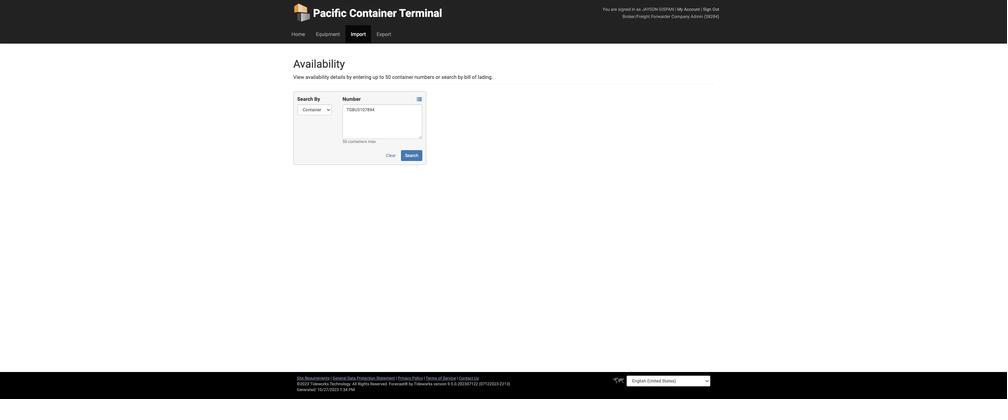 Task type: locate. For each thing, give the bounding box(es) containing it.
0 horizontal spatial of
[[438, 377, 442, 382]]

privacy policy link
[[398, 377, 423, 382]]

of right "bill"
[[472, 74, 477, 80]]

0 vertical spatial of
[[472, 74, 477, 80]]

availability
[[305, 74, 329, 80]]

view availability details by entering up to 50 container numbers or search by bill of lading.
[[293, 74, 493, 80]]

1 vertical spatial 50
[[343, 140, 347, 144]]

search
[[441, 74, 457, 80]]

1 horizontal spatial search
[[405, 153, 418, 158]]

50 left "containers"
[[343, 140, 347, 144]]

(07122023-
[[479, 383, 500, 387]]

out
[[712, 7, 719, 12]]

import button
[[345, 25, 371, 43]]

company
[[671, 14, 690, 19]]

search for search by
[[297, 96, 313, 102]]

statement
[[376, 377, 395, 382]]

terms of service link
[[426, 377, 456, 382]]

1 horizontal spatial 50
[[385, 74, 391, 80]]

equipment
[[316, 31, 340, 37]]

policy
[[412, 377, 423, 382]]

all
[[352, 383, 357, 387]]

view
[[293, 74, 304, 80]]

0 vertical spatial search
[[297, 96, 313, 102]]

container
[[349, 7, 397, 19]]

jayson
[[642, 7, 658, 12]]

rights
[[358, 383, 369, 387]]

lading.
[[478, 74, 493, 80]]

forecast®
[[389, 383, 408, 387]]

gispan
[[659, 7, 674, 12]]

tideworks
[[414, 383, 433, 387]]

of inside site requirements | general data protection statement | privacy policy | terms of service | contact us ©2023 tideworks technology. all rights reserved. forecast® by tideworks version 9.5.0.202307122 (07122023-2213) generated: 10/27/2023 1:34 pm
[[438, 377, 442, 382]]

clear
[[386, 153, 396, 158]]

technology.
[[330, 383, 351, 387]]

1 vertical spatial of
[[438, 377, 442, 382]]

home button
[[286, 25, 310, 43]]

general
[[333, 377, 346, 382]]

1 vertical spatial search
[[405, 153, 418, 158]]

by left "bill"
[[458, 74, 463, 80]]

sign
[[703, 7, 711, 12]]

search by
[[297, 96, 320, 102]]

site requirements link
[[297, 377, 330, 382]]

by right details
[[347, 74, 352, 80]]

| up tideworks
[[424, 377, 425, 382]]

are
[[611, 7, 617, 12]]

service
[[443, 377, 456, 382]]

or
[[436, 74, 440, 80]]

1 horizontal spatial by
[[409, 383, 413, 387]]

search left 'by'
[[297, 96, 313, 102]]

search inside button
[[405, 153, 418, 158]]

by
[[347, 74, 352, 80], [458, 74, 463, 80], [409, 383, 413, 387]]

search
[[297, 96, 313, 102], [405, 153, 418, 158]]

site
[[297, 377, 304, 382]]

1 horizontal spatial of
[[472, 74, 477, 80]]

in
[[632, 7, 635, 12]]

availability
[[293, 58, 345, 70]]

0 horizontal spatial by
[[347, 74, 352, 80]]

generated:
[[297, 388, 316, 393]]

my account link
[[677, 7, 700, 12]]

sign out link
[[703, 7, 719, 12]]

|
[[675, 7, 676, 12], [701, 7, 702, 12], [331, 377, 332, 382], [396, 377, 397, 382], [424, 377, 425, 382], [457, 377, 458, 382]]

0 horizontal spatial 50
[[343, 140, 347, 144]]

reserved.
[[370, 383, 388, 387]]

my
[[677, 7, 683, 12]]

containers
[[348, 140, 367, 144]]

50
[[385, 74, 391, 80], [343, 140, 347, 144]]

of up version at the left bottom of page
[[438, 377, 442, 382]]

site requirements | general data protection statement | privacy policy | terms of service | contact us ©2023 tideworks technology. all rights reserved. forecast® by tideworks version 9.5.0.202307122 (07122023-2213) generated: 10/27/2023 1:34 pm
[[297, 377, 510, 393]]

contact us link
[[459, 377, 479, 382]]

search right 'clear' button at left
[[405, 153, 418, 158]]

you
[[603, 7, 610, 12]]

account
[[684, 7, 700, 12]]

0 horizontal spatial search
[[297, 96, 313, 102]]

| left general
[[331, 377, 332, 382]]

by down privacy policy link
[[409, 383, 413, 387]]

as
[[636, 7, 641, 12]]

max
[[368, 140, 376, 144]]

version
[[434, 383, 447, 387]]

of
[[472, 74, 477, 80], [438, 377, 442, 382]]

pacific
[[313, 7, 347, 19]]

50 right to
[[385, 74, 391, 80]]

container
[[392, 74, 413, 80]]



Task type: describe. For each thing, give the bounding box(es) containing it.
protection
[[357, 377, 375, 382]]

clear button
[[382, 151, 400, 161]]

contact
[[459, 377, 473, 382]]

bill
[[464, 74, 471, 80]]

privacy
[[398, 377, 411, 382]]

pacific container terminal link
[[293, 0, 442, 25]]

2 horizontal spatial by
[[458, 74, 463, 80]]

Number text field
[[343, 105, 422, 139]]

show list image
[[417, 97, 422, 102]]

data
[[347, 377, 356, 382]]

search button
[[401, 151, 422, 161]]

broker/freight
[[623, 14, 650, 19]]

number
[[343, 96, 361, 102]]

export
[[377, 31, 391, 37]]

2213)
[[500, 383, 510, 387]]

entering
[[353, 74, 371, 80]]

| left sign
[[701, 7, 702, 12]]

| up forecast®
[[396, 377, 397, 382]]

to
[[379, 74, 384, 80]]

1:34
[[340, 388, 348, 393]]

requirements
[[305, 377, 330, 382]]

| left "my"
[[675, 7, 676, 12]]

you are signed in as jayson gispan | my account | sign out broker/freight forwarder company admin (38284)
[[603, 7, 719, 19]]

home
[[291, 31, 305, 37]]

signed
[[618, 7, 631, 12]]

terminal
[[399, 7, 442, 19]]

admin
[[691, 14, 703, 19]]

by
[[314, 96, 320, 102]]

equipment button
[[310, 25, 345, 43]]

import
[[351, 31, 366, 37]]

0 vertical spatial 50
[[385, 74, 391, 80]]

50 containers max
[[343, 140, 376, 144]]

(38284)
[[704, 14, 719, 19]]

export button
[[371, 25, 397, 43]]

numbers
[[415, 74, 434, 80]]

terms
[[426, 377, 437, 382]]

| up 9.5.0.202307122
[[457, 377, 458, 382]]

general data protection statement link
[[333, 377, 395, 382]]

up
[[373, 74, 378, 80]]

us
[[474, 377, 479, 382]]

details
[[330, 74, 345, 80]]

pacific container terminal
[[313, 7, 442, 19]]

10/27/2023
[[317, 388, 339, 393]]

by inside site requirements | general data protection statement | privacy policy | terms of service | contact us ©2023 tideworks technology. all rights reserved. forecast® by tideworks version 9.5.0.202307122 (07122023-2213) generated: 10/27/2023 1:34 pm
[[409, 383, 413, 387]]

pm
[[349, 388, 355, 393]]

search for search
[[405, 153, 418, 158]]

©2023 tideworks
[[297, 383, 329, 387]]

9.5.0.202307122
[[448, 383, 478, 387]]

forwarder
[[651, 14, 670, 19]]



Task type: vqa. For each thing, say whether or not it's contained in the screenshot.
40DR "image"
no



